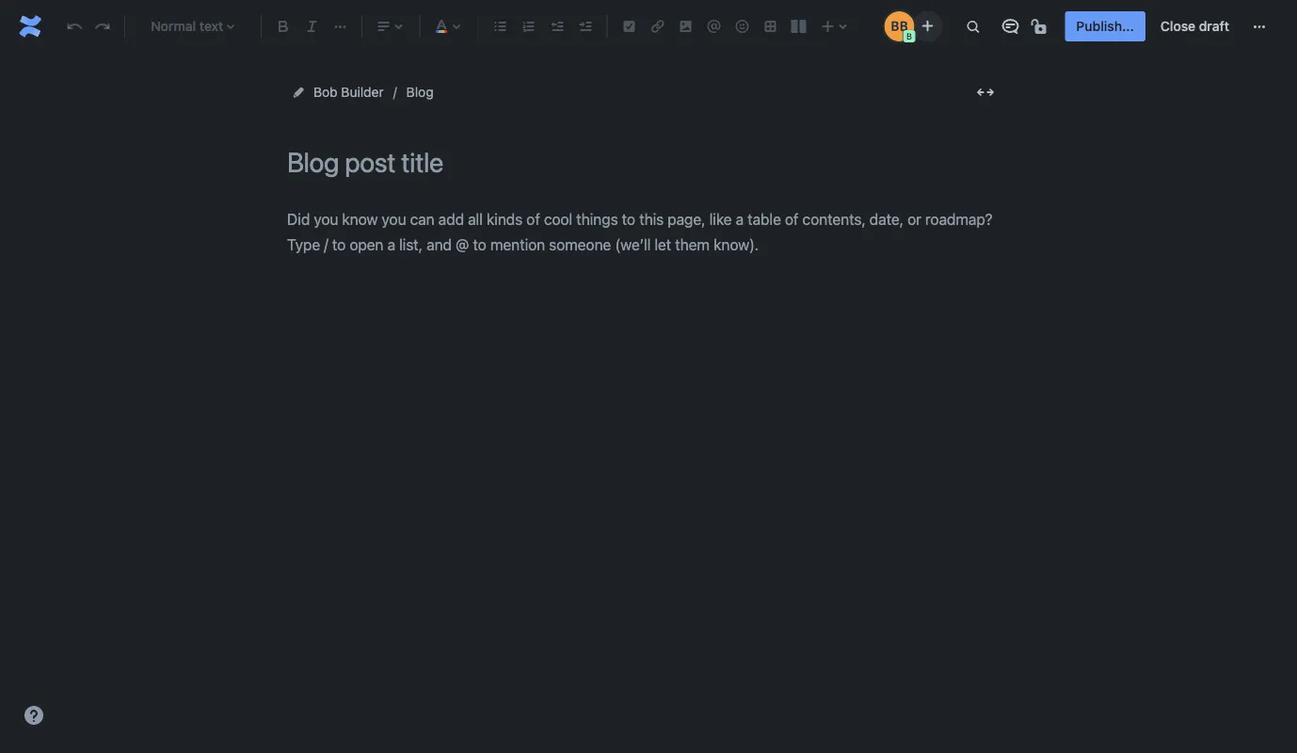 Task type: vqa. For each thing, say whether or not it's contained in the screenshot.
Development image on the top left of the page
no



Task type: describe. For each thing, give the bounding box(es) containing it.
blog
[[407, 84, 434, 100]]

action item image
[[618, 15, 641, 38]]

make page full-width image
[[975, 81, 997, 104]]

Main content area, start typing to enter text. text field
[[287, 206, 1003, 258]]

link image
[[647, 15, 669, 38]]

italic ⌘i image
[[301, 15, 323, 38]]

bob builder image
[[885, 11, 915, 41]]

find and replace image
[[962, 15, 985, 38]]

bullet list ⌘⇧8 image
[[489, 15, 512, 38]]

undo ⌘z image
[[63, 15, 86, 38]]

Blog post title text field
[[287, 147, 1003, 178]]

bob
[[314, 84, 338, 100]]

publish... button
[[1066, 11, 1146, 41]]

bold ⌘b image
[[272, 15, 295, 38]]

mention image
[[703, 15, 726, 38]]

more image
[[1249, 15, 1272, 38]]

redo ⌘⇧z image
[[91, 15, 114, 38]]

numbered list ⌘⇧7 image
[[517, 15, 540, 38]]

blog link
[[407, 81, 434, 104]]

move this blog image
[[291, 85, 306, 100]]

more formatting image
[[329, 15, 352, 38]]

outdent ⇧tab image
[[546, 15, 568, 38]]



Task type: locate. For each thing, give the bounding box(es) containing it.
add image, video, or file image
[[675, 15, 698, 38]]

comment icon image
[[1000, 15, 1022, 38]]

layouts image
[[788, 15, 810, 38]]

builder
[[341, 84, 384, 100]]

close draft
[[1161, 18, 1230, 34]]

close draft button
[[1150, 11, 1241, 41]]

indent tab image
[[574, 15, 597, 38]]

help image
[[23, 705, 45, 727]]

emoji image
[[731, 15, 754, 38]]

bob builder
[[314, 84, 384, 100]]

no restrictions image
[[1030, 15, 1052, 38]]

draft
[[1200, 18, 1230, 34]]

confluence image
[[15, 11, 45, 41], [15, 11, 45, 41]]

invite to edit image
[[917, 15, 939, 37]]

table image
[[760, 15, 782, 38]]

publish...
[[1077, 18, 1135, 34]]

bob builder link
[[314, 81, 384, 104]]

close
[[1161, 18, 1196, 34]]



